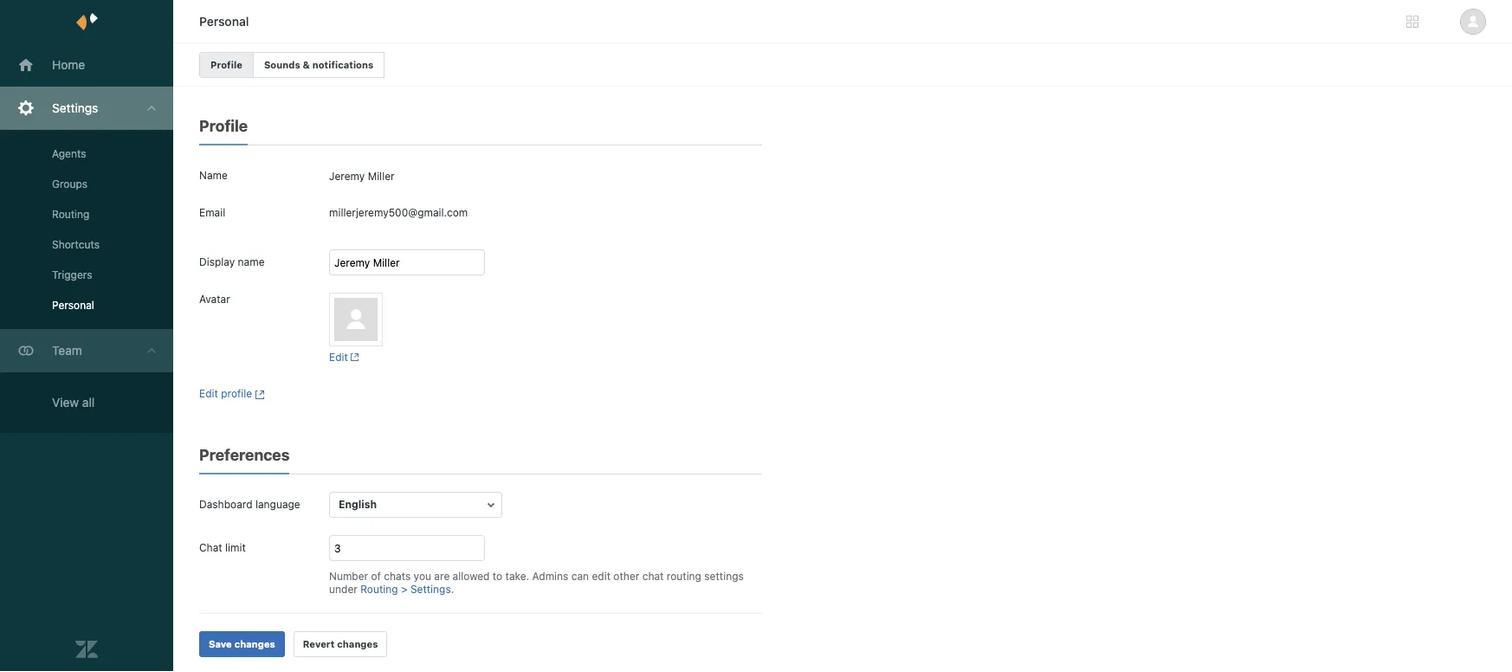 Task type: describe. For each thing, give the bounding box(es) containing it.
settings
[[704, 570, 744, 583]]

zendesk products image
[[1406, 16, 1419, 28]]

routing > settings link
[[360, 583, 451, 596]]

profile inside button
[[210, 59, 242, 70]]

save changes
[[209, 638, 275, 650]]

take.
[[505, 570, 529, 583]]

allowed
[[453, 570, 490, 583]]

revert
[[303, 638, 335, 650]]

edit for edit link
[[329, 351, 348, 364]]

revert changes button
[[293, 631, 388, 657]]

shortcuts
[[52, 238, 100, 251]]

are
[[434, 570, 450, 583]]

english
[[339, 498, 377, 511]]

1 horizontal spatial settings
[[410, 583, 451, 596]]

profile button
[[199, 52, 254, 78]]

language
[[255, 498, 300, 511]]

all
[[82, 395, 95, 410]]

admins
[[532, 570, 568, 583]]

edit for edit profile
[[199, 387, 218, 400]]

team
[[52, 343, 82, 358]]

dashboard language
[[199, 498, 300, 511]]

display name
[[199, 255, 265, 268]]

number of chats you are allowed to take. admins can edit other chat routing settings under
[[329, 570, 744, 596]]

1 vertical spatial profile
[[199, 117, 248, 135]]

0 horizontal spatial personal
[[52, 299, 94, 312]]

display
[[199, 255, 235, 268]]

other
[[613, 570, 639, 583]]

home
[[52, 57, 85, 72]]

>
[[401, 583, 407, 596]]

.
[[451, 583, 454, 596]]

you
[[414, 570, 431, 583]]

notifications
[[312, 59, 373, 70]]

of
[[371, 570, 381, 583]]

number
[[329, 570, 368, 583]]

name
[[199, 169, 228, 182]]

dashboard
[[199, 498, 252, 511]]

1 horizontal spatial personal
[[199, 14, 249, 29]]

sounds & notifications
[[264, 59, 373, 70]]

0 horizontal spatial settings
[[52, 100, 98, 115]]

under
[[329, 583, 358, 596]]

routing > settings .
[[360, 583, 454, 596]]

edit profile link
[[199, 387, 265, 400]]

sounds & notifications button
[[253, 52, 385, 78]]

limit
[[225, 541, 246, 554]]

Name text field
[[329, 163, 762, 189]]

preferences
[[199, 446, 290, 464]]

edit
[[592, 570, 611, 583]]



Task type: locate. For each thing, give the bounding box(es) containing it.
settings
[[52, 100, 98, 115], [410, 583, 451, 596]]

1 horizontal spatial changes
[[337, 638, 378, 650]]

2 changes from the left
[[337, 638, 378, 650]]

agents
[[52, 147, 86, 160]]

&
[[303, 59, 310, 70]]

groups
[[52, 178, 88, 191]]

changes right "save"
[[234, 638, 275, 650]]

0 vertical spatial edit
[[329, 351, 348, 364]]

chat
[[642, 570, 664, 583]]

1 vertical spatial edit
[[199, 387, 218, 400]]

routing left >
[[360, 583, 398, 596]]

1 horizontal spatial edit
[[329, 351, 348, 364]]

1 changes from the left
[[234, 638, 275, 650]]

chats
[[384, 570, 411, 583]]

avatar
[[199, 293, 230, 306]]

save changes button
[[199, 631, 285, 657]]

profile
[[221, 387, 252, 400]]

personal down the triggers
[[52, 299, 94, 312]]

name
[[238, 255, 265, 268]]

personal
[[199, 14, 249, 29], [52, 299, 94, 312]]

1 vertical spatial routing
[[360, 583, 398, 596]]

changes right revert
[[337, 638, 378, 650]]

routing
[[52, 208, 90, 221], [360, 583, 398, 596]]

routing for routing > settings .
[[360, 583, 398, 596]]

0 horizontal spatial edit
[[199, 387, 218, 400]]

edit link
[[329, 351, 358, 364]]

Chat limit number field
[[329, 535, 485, 561]]

0 horizontal spatial changes
[[234, 638, 275, 650]]

profile left sounds
[[210, 59, 242, 70]]

0 vertical spatial settings
[[52, 100, 98, 115]]

personal up profile button
[[199, 14, 249, 29]]

save
[[209, 638, 232, 650]]

view all
[[52, 395, 95, 410]]

changes for save changes
[[234, 638, 275, 650]]

0 vertical spatial profile
[[210, 59, 242, 70]]

profile
[[210, 59, 242, 70], [199, 117, 248, 135]]

changes for revert changes
[[337, 638, 378, 650]]

email
[[199, 206, 225, 219]]

sounds
[[264, 59, 300, 70]]

chat limit
[[199, 541, 246, 554]]

routing for routing
[[52, 208, 90, 221]]

0 horizontal spatial routing
[[52, 208, 90, 221]]

millerjeremy500@gmail.com
[[329, 206, 468, 219]]

edit
[[329, 351, 348, 364], [199, 387, 218, 400]]

can
[[571, 570, 589, 583]]

routing
[[667, 570, 701, 583]]

1 vertical spatial personal
[[52, 299, 94, 312]]

triggers
[[52, 268, 92, 281]]

chat
[[199, 541, 222, 554]]

view
[[52, 395, 79, 410]]

edit profile
[[199, 387, 252, 400]]

revert changes
[[303, 638, 378, 650]]

profile up name
[[199, 117, 248, 135]]

1 vertical spatial settings
[[410, 583, 451, 596]]

to
[[493, 570, 502, 583]]

changes
[[234, 638, 275, 650], [337, 638, 378, 650]]

Display name text field
[[329, 249, 485, 275]]

0 vertical spatial routing
[[52, 208, 90, 221]]

1 horizontal spatial routing
[[360, 583, 398, 596]]

routing down groups
[[52, 208, 90, 221]]

0 vertical spatial personal
[[199, 14, 249, 29]]



Task type: vqa. For each thing, say whether or not it's contained in the screenshot.
left CHANGES
yes



